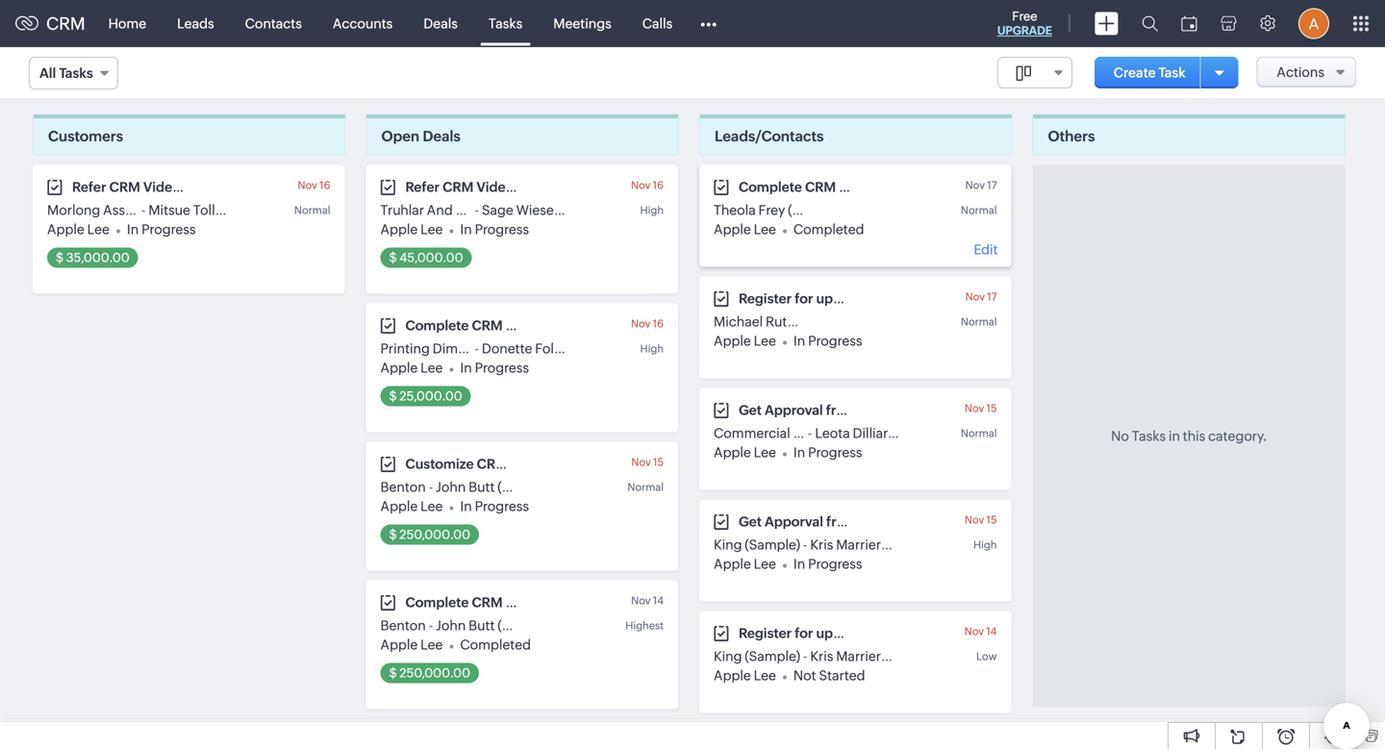 Task type: describe. For each thing, give the bounding box(es) containing it.
apple lee for open deals the refer crm videos link
[[380, 222, 443, 237]]

in progress link down michael ruta (sample) link
[[793, 333, 862, 349]]

apple lee link for complete crm getting started steps link related to butt
[[380, 637, 443, 653]]

progress for - sage wieser (sample)
[[475, 222, 529, 237]]

progress for king (sample) - kris marrier (sample)
[[808, 556, 862, 572]]

nov 16 for customers
[[298, 179, 330, 191]]

calls link
[[627, 0, 688, 47]]

get approval from manager link
[[739, 403, 917, 418]]

in progress link for - mitsue tollner (sample)
[[127, 222, 196, 237]]

get apporval from manager
[[739, 514, 917, 529]]

free upgrade
[[997, 9, 1052, 37]]

search element
[[1130, 0, 1170, 47]]

king (sample) link for get
[[714, 537, 800, 553]]

nov for get apporval from manager link
[[965, 514, 984, 526]]

0 vertical spatial getting
[[839, 179, 887, 195]]

register for upcoming crm webinars link for not started
[[739, 626, 979, 641]]

michael
[[714, 314, 763, 329]]

apple for getting's john butt (sample) link
[[380, 637, 418, 653]]

getting for donette foller (sample)
[[506, 318, 554, 333]]

tollner
[[193, 202, 236, 218]]

truhlar and truhlar attys link
[[380, 202, 534, 218]]

kris for started
[[810, 649, 833, 664]]

sage
[[482, 202, 513, 218]]

in
[[1169, 428, 1180, 444]]

john butt (sample) link for getting
[[436, 618, 553, 633]]

14 for webinars
[[986, 626, 997, 638]]

$ for morlong associates
[[56, 251, 64, 265]]

videos for customers
[[143, 179, 187, 195]]

profile image
[[1298, 8, 1329, 39]]

mitsue
[[148, 202, 190, 218]]

nov for register for upcoming crm webinars link related to not started
[[964, 626, 984, 638]]

deals link
[[408, 0, 473, 47]]

to
[[511, 456, 524, 472]]

and
[[427, 202, 453, 218]]

sage wieser (sample) link
[[482, 202, 617, 218]]

$ 250,000.00 link for in progress
[[380, 525, 479, 545]]

nov 14 for webinars
[[964, 626, 997, 638]]

approval
[[765, 403, 823, 418]]

get for get apporval from manager
[[739, 514, 762, 529]]

marrier for in progress
[[836, 537, 881, 553]]

edit
[[974, 242, 998, 257]]

size image
[[1016, 64, 1031, 82]]

apple lee link for get apporval from manager link
[[714, 556, 776, 572]]

accounts link
[[317, 0, 408, 47]]

250,000.00 for in progress
[[399, 528, 470, 542]]

2 vertical spatial 15
[[986, 514, 997, 526]]

wieser
[[516, 202, 559, 218]]

john for in progress
[[436, 479, 466, 495]]

in for benton - john butt (sample)
[[460, 499, 472, 514]]

lee for customize crm to your needs link's apple lee link
[[420, 499, 443, 514]]

45,000.00
[[399, 251, 463, 265]]

from for apporval
[[826, 514, 857, 529]]

benton link for complete crm getting started steps
[[380, 618, 426, 633]]

kris marrier (sample) link for in progress
[[810, 537, 939, 553]]

no tasks in this category.
[[1111, 428, 1267, 444]]

actions
[[1277, 64, 1324, 80]]

$ 35,000.00 link
[[47, 248, 138, 268]]

customers
[[48, 128, 123, 145]]

apple for kris marrier (sample) link related to not started
[[714, 668, 751, 683]]

complete crm getting started steps link for (sample)
[[405, 318, 642, 333]]

john for completed
[[436, 618, 466, 633]]

manager for get approval from manager
[[860, 403, 917, 418]]

upgrade
[[997, 24, 1052, 37]]

- sage wieser (sample)
[[475, 202, 617, 218]]

accounts
[[333, 16, 393, 31]]

$ for printing dimensions
[[389, 389, 397, 403]]

in progress link for benton - john butt (sample)
[[460, 499, 529, 514]]

no
[[1111, 428, 1129, 444]]

not started
[[793, 668, 865, 683]]

apple lee for customize crm to your needs link
[[380, 499, 443, 514]]

printing dimensions link
[[380, 341, 506, 356]]

normal for refer crm videos
[[294, 204, 330, 216]]

apple lee link for the refer crm videos link for customers
[[47, 222, 110, 237]]

donette foller (sample) link
[[482, 341, 628, 356]]

truhlar and truhlar attys
[[380, 202, 534, 218]]

morlong
[[47, 202, 100, 218]]

in progress link for - donette foller (sample)
[[460, 360, 529, 376]]

commercial press
[[714, 426, 826, 441]]

complete for john butt (sample)
[[405, 595, 469, 610]]

morlong associates
[[47, 202, 170, 218]]

- leota dilliard (sample)
[[808, 426, 954, 441]]

0 vertical spatial steps
[[941, 179, 975, 195]]

your
[[527, 456, 556, 472]]

commercial
[[714, 426, 790, 441]]

create task
[[1114, 65, 1186, 80]]

nov 15 for leads/contacts
[[965, 403, 997, 415]]

progress for - leota dilliard (sample)
[[808, 445, 862, 460]]

all
[[39, 65, 56, 81]]

refer crm videos for customers
[[72, 179, 187, 195]]

1 truhlar from the left
[[380, 202, 424, 218]]

apple lee link for (sample)'s complete crm getting started steps link
[[380, 360, 443, 376]]

25,000.00
[[399, 389, 462, 403]]

All Tasks field
[[29, 57, 118, 89]]

35,000.00
[[66, 251, 130, 265]]

nov 17 for steps
[[965, 179, 997, 191]]

normal for complete crm getting started steps
[[961, 204, 997, 216]]

not started link
[[793, 668, 865, 683]]

apple lee link for customize crm to your needs link
[[380, 499, 443, 514]]

nov 15 for open deals
[[631, 456, 664, 468]]

michael ruta (sample)
[[714, 314, 853, 329]]

nov for complete crm getting started steps link related to butt
[[631, 595, 651, 607]]

apple lee for register for upcoming crm webinars link associated with in progress
[[714, 333, 776, 349]]

in progress for - leota dilliard (sample)
[[793, 445, 862, 460]]

john butt (sample) link for to
[[436, 479, 553, 495]]

get apporval from manager link
[[739, 514, 917, 529]]

- mitsue tollner (sample)
[[141, 202, 294, 218]]

home link
[[93, 0, 162, 47]]

dilliard
[[853, 426, 896, 441]]

normal for customize crm to your needs
[[627, 481, 664, 493]]

apporval
[[765, 514, 823, 529]]

$ 45,000.00
[[389, 251, 463, 265]]

in for - donette foller (sample)
[[460, 360, 472, 376]]

get for get approval from manager
[[739, 403, 762, 418]]

low
[[976, 651, 997, 663]]

butt for customize
[[469, 479, 495, 495]]

edit link
[[974, 242, 998, 257]]

refer for customers
[[72, 179, 106, 195]]

leota dilliard (sample) link
[[815, 426, 954, 441]]

frey
[[758, 202, 785, 218]]

register for upcoming crm webinars for in progress
[[739, 291, 979, 306]]

apple for sage wieser (sample) link
[[380, 222, 418, 237]]

nov 16 for open deals
[[631, 179, 664, 191]]

meetings link
[[538, 0, 627, 47]]

apple lee link for register for upcoming crm webinars link related to not started
[[714, 668, 776, 683]]

butt for complete
[[469, 618, 495, 633]]

17 for register for upcoming crm webinars
[[987, 291, 997, 303]]

not
[[793, 668, 816, 683]]

progress for benton - john butt (sample)
[[475, 499, 529, 514]]

home
[[108, 16, 146, 31]]

lee for complete crm getting started steps link related to butt's apple lee link
[[420, 637, 443, 653]]

apple lee for get approval from manager link
[[714, 445, 776, 460]]

17 for complete crm getting started steps
[[987, 179, 997, 191]]

open deals
[[381, 128, 461, 145]]

webinars for in progress
[[919, 291, 979, 306]]

apple for in progress kris marrier (sample) link
[[714, 556, 751, 572]]

apple lee for complete crm getting started steps link related to butt
[[380, 637, 443, 653]]

ruta
[[766, 314, 794, 329]]

open
[[381, 128, 420, 145]]

steps for john butt (sample)
[[607, 595, 642, 610]]

donette
[[482, 341, 532, 356]]

task
[[1158, 65, 1186, 80]]

in for king (sample) - kris marrier (sample)
[[793, 556, 805, 572]]



Task type: vqa. For each thing, say whether or not it's contained in the screenshot.


Task type: locate. For each thing, give the bounding box(es) containing it.
1 vertical spatial 250,000.00
[[399, 666, 470, 680]]

in for - mitsue tollner (sample)
[[127, 222, 139, 237]]

in progress down michael ruta (sample) link
[[793, 333, 862, 349]]

1 vertical spatial complete
[[405, 318, 469, 333]]

commercial press link
[[714, 426, 826, 441]]

customize crm to your needs
[[405, 456, 598, 472]]

1 vertical spatial 17
[[987, 291, 997, 303]]

0 vertical spatial butt
[[469, 479, 495, 495]]

1 king (sample) - kris marrier (sample) from the top
[[714, 537, 939, 553]]

kris down get apporval from manager link
[[810, 537, 833, 553]]

refer crm videos up truhlar and truhlar attys
[[405, 179, 520, 195]]

$
[[56, 251, 64, 265], [389, 251, 397, 265], [389, 389, 397, 403], [389, 528, 397, 542], [389, 666, 397, 680]]

2 refer crm videos link from the left
[[405, 179, 520, 195]]

nov for complete crm getting started steps link to the top
[[965, 179, 985, 191]]

register for upcoming crm webinars up not started
[[739, 626, 979, 641]]

customize crm to your needs link
[[405, 456, 598, 472]]

2 videos from the left
[[476, 179, 520, 195]]

crm
[[46, 14, 85, 33], [109, 179, 140, 195], [443, 179, 473, 195], [805, 179, 836, 195], [885, 291, 916, 306], [472, 318, 503, 333], [477, 456, 508, 472], [472, 595, 503, 610], [885, 626, 916, 641]]

in progress for benton - john butt (sample)
[[460, 499, 529, 514]]

lee for (sample)'s complete crm getting started steps link's apple lee link
[[420, 360, 443, 376]]

14 for steps
[[653, 595, 664, 607]]

1 king from the top
[[714, 537, 742, 553]]

in down dimensions on the top
[[460, 360, 472, 376]]

refer crm videos link up truhlar and truhlar attys
[[405, 179, 520, 195]]

$ 250,000.00 link for completed
[[380, 663, 479, 683]]

0 vertical spatial king (sample) - kris marrier (sample)
[[714, 537, 939, 553]]

in down michael ruta (sample) link
[[793, 333, 805, 349]]

$ 250,000.00 for completed
[[389, 666, 470, 680]]

for
[[795, 291, 813, 306], [795, 626, 813, 641]]

truhlar right and
[[455, 202, 499, 218]]

1 vertical spatial king
[[714, 649, 742, 664]]

14
[[653, 595, 664, 607], [986, 626, 997, 638]]

1 vertical spatial upcoming
[[816, 626, 882, 641]]

king for register for upcoming crm webinars
[[714, 649, 742, 664]]

lee for apple lee link related to complete crm getting started steps link to the top
[[754, 222, 776, 237]]

2 vertical spatial getting
[[506, 595, 554, 610]]

from up leota
[[826, 403, 857, 418]]

printing dimensions
[[380, 341, 506, 356]]

17
[[987, 179, 997, 191], [987, 291, 997, 303]]

register
[[739, 291, 792, 306], [739, 626, 792, 641]]

search image
[[1142, 15, 1158, 32]]

in progress down the 'donette'
[[460, 360, 529, 376]]

in progress link down leota
[[793, 445, 862, 460]]

1 vertical spatial kris marrier (sample) link
[[810, 649, 939, 664]]

nov 14 for steps
[[631, 595, 664, 607]]

0 vertical spatial upcoming
[[816, 291, 882, 306]]

marrier for not started
[[836, 649, 881, 664]]

apple lee link for complete crm getting started steps link to the top
[[714, 222, 776, 237]]

completed for normal
[[793, 222, 864, 237]]

steps up donette foller (sample) "link" at the left top
[[607, 318, 642, 333]]

for up not
[[795, 626, 813, 641]]

nov 17 up edit 'link'
[[965, 179, 997, 191]]

1 webinars from the top
[[919, 291, 979, 306]]

250,000.00 for completed
[[399, 666, 470, 680]]

king (sample) link up not
[[714, 649, 800, 664]]

get left apporval at the right of the page
[[739, 514, 762, 529]]

dimensions
[[433, 341, 506, 356]]

king (sample) - kris marrier (sample) up not started
[[714, 649, 939, 664]]

in progress for - donette foller (sample)
[[460, 360, 529, 376]]

$ 45,000.00 link
[[380, 248, 472, 268]]

nov for (sample)'s complete crm getting started steps link
[[631, 318, 651, 330]]

250,000.00
[[399, 528, 470, 542], [399, 666, 470, 680]]

0 vertical spatial benton link
[[380, 479, 426, 495]]

register for not started
[[739, 626, 792, 641]]

apple for the leota dilliard (sample) link
[[714, 445, 751, 460]]

1 vertical spatial completed link
[[460, 637, 531, 653]]

benton link for customize crm to your needs
[[380, 479, 426, 495]]

0 vertical spatial kris
[[810, 537, 833, 553]]

0 vertical spatial register for upcoming crm webinars
[[739, 291, 979, 306]]

None field
[[997, 57, 1072, 88]]

leads link
[[162, 0, 229, 47]]

refer crm videos link for customers
[[72, 179, 187, 195]]

king for get apporval from manager
[[714, 537, 742, 553]]

upcoming
[[816, 291, 882, 306], [816, 626, 882, 641]]

complete for donette foller (sample)
[[405, 318, 469, 333]]

register for upcoming crm webinars link up not started
[[739, 626, 979, 641]]

king (sample) link down apporval at the right of the page
[[714, 537, 800, 553]]

0 vertical spatial complete crm getting started steps
[[739, 179, 975, 195]]

tasks
[[489, 16, 523, 31], [59, 65, 93, 81], [1132, 428, 1166, 444]]

2 refer from the left
[[405, 179, 440, 195]]

manager down the leota dilliard (sample) link
[[860, 514, 917, 529]]

in down press
[[793, 445, 805, 460]]

michael ruta (sample) link
[[714, 314, 853, 329]]

lee
[[87, 222, 110, 237], [420, 222, 443, 237], [754, 222, 776, 237], [754, 333, 776, 349], [420, 360, 443, 376], [754, 445, 776, 460], [420, 499, 443, 514], [754, 556, 776, 572], [420, 637, 443, 653], [754, 668, 776, 683]]

1 for from the top
[[795, 291, 813, 306]]

0 vertical spatial register for upcoming crm webinars link
[[739, 291, 979, 306]]

1 horizontal spatial refer
[[405, 179, 440, 195]]

morlong associates link
[[47, 202, 170, 218]]

others
[[1048, 128, 1095, 145]]

1 vertical spatial butt
[[469, 618, 495, 633]]

upcoming for not started
[[816, 626, 882, 641]]

in progress down the sage
[[460, 222, 529, 237]]

0 vertical spatial high
[[640, 204, 664, 216]]

1 register for upcoming crm webinars link from the top
[[739, 291, 979, 306]]

upcoming up not started
[[816, 626, 882, 641]]

register for upcoming crm webinars link up the "michael ruta (sample)"
[[739, 291, 979, 306]]

2 kris from the top
[[810, 649, 833, 664]]

2 nov 17 from the top
[[965, 291, 997, 303]]

1 250,000.00 from the top
[[399, 528, 470, 542]]

1 benton - john butt (sample) from the top
[[380, 479, 553, 495]]

0 vertical spatial manager
[[860, 403, 917, 418]]

0 horizontal spatial completed link
[[460, 637, 531, 653]]

1 vertical spatial john
[[436, 618, 466, 633]]

15 for open deals
[[653, 456, 664, 468]]

1 upcoming from the top
[[816, 291, 882, 306]]

0 vertical spatial marrier
[[836, 537, 881, 553]]

in progress down customize crm to your needs
[[460, 499, 529, 514]]

calls
[[642, 16, 673, 31]]

0 horizontal spatial 14
[[653, 595, 664, 607]]

theola
[[714, 202, 756, 218]]

0 vertical spatial nov 14
[[631, 595, 664, 607]]

1 vertical spatial marrier
[[836, 649, 881, 664]]

nov 17 for webinars
[[965, 291, 997, 303]]

progress down get apporval from manager link
[[808, 556, 862, 572]]

1 vertical spatial completed
[[460, 637, 531, 653]]

0 vertical spatial king (sample) link
[[714, 537, 800, 553]]

refer up morlong
[[72, 179, 106, 195]]

complete crm getting started steps link for butt
[[405, 595, 642, 610]]

1 vertical spatial high
[[640, 343, 664, 355]]

complete crm getting started steps link
[[739, 179, 975, 195], [405, 318, 642, 333], [405, 595, 642, 610]]

1 refer from the left
[[72, 179, 106, 195]]

tasks link
[[473, 0, 538, 47]]

refer crm videos for open deals
[[405, 179, 520, 195]]

foller
[[535, 341, 570, 356]]

2 vertical spatial complete crm getting started steps link
[[405, 595, 642, 610]]

1 $ 250,000.00 link from the top
[[380, 525, 479, 545]]

high for - donette foller (sample)
[[640, 343, 664, 355]]

mitsue tollner (sample) link
[[148, 202, 294, 218]]

1 vertical spatial complete crm getting started steps
[[405, 318, 642, 333]]

nov 15
[[965, 403, 997, 415], [631, 456, 664, 468], [965, 514, 997, 526]]

in progress for king (sample) - kris marrier (sample)
[[793, 556, 862, 572]]

2 john from the top
[[436, 618, 466, 633]]

1 vertical spatial getting
[[506, 318, 554, 333]]

$ 250,000.00 link
[[380, 525, 479, 545], [380, 663, 479, 683]]

$ 25,000.00 link
[[380, 386, 471, 406]]

printing
[[380, 341, 430, 356]]

in down truhlar and truhlar attys
[[460, 222, 472, 237]]

in progress link down mitsue in the left of the page
[[127, 222, 196, 237]]

0 horizontal spatial videos
[[143, 179, 187, 195]]

apple lee for register for upcoming crm webinars link related to not started
[[714, 668, 776, 683]]

upcoming up the "michael ruta (sample)"
[[816, 291, 882, 306]]

nov for get approval from manager link
[[965, 403, 984, 415]]

2 upcoming from the top
[[816, 626, 882, 641]]

profile element
[[1287, 0, 1341, 47]]

videos up mitsue in the left of the page
[[143, 179, 187, 195]]

14 up highest
[[653, 595, 664, 607]]

1 videos from the left
[[143, 179, 187, 195]]

truhlar
[[380, 202, 424, 218], [455, 202, 499, 218]]

progress down mitsue in the left of the page
[[141, 222, 196, 237]]

1 vertical spatial kris
[[810, 649, 833, 664]]

0 vertical spatial for
[[795, 291, 813, 306]]

leota
[[815, 426, 850, 441]]

0 vertical spatial completed link
[[793, 222, 864, 237]]

started for nov 17
[[890, 179, 938, 195]]

1 horizontal spatial completed link
[[793, 222, 864, 237]]

1 17 from the top
[[987, 179, 997, 191]]

2 truhlar from the left
[[455, 202, 499, 218]]

1 vertical spatial deals
[[423, 128, 461, 145]]

2 250,000.00 from the top
[[399, 666, 470, 680]]

normal for get approval from manager
[[961, 428, 997, 440]]

leads/contacts
[[715, 128, 824, 145]]

0 vertical spatial tasks
[[489, 16, 523, 31]]

0 vertical spatial 17
[[987, 179, 997, 191]]

1 vertical spatial 15
[[653, 456, 664, 468]]

-
[[141, 202, 146, 218], [475, 202, 479, 218], [475, 341, 479, 356], [808, 426, 812, 441], [429, 479, 433, 495], [803, 537, 807, 553], [429, 618, 433, 633], [803, 649, 807, 664]]

1 register for upcoming crm webinars from the top
[[739, 291, 979, 306]]

category.
[[1208, 428, 1267, 444]]

2 for from the top
[[795, 626, 813, 641]]

benton - john butt (sample) for completed
[[380, 618, 553, 633]]

truhlar left and
[[380, 202, 424, 218]]

all tasks
[[39, 65, 93, 81]]

marrier up not started
[[836, 649, 881, 664]]

0 vertical spatial king
[[714, 537, 742, 553]]

2 benton from the top
[[380, 618, 426, 633]]

2 vertical spatial nov 15
[[965, 514, 997, 526]]

deals
[[423, 16, 458, 31], [423, 128, 461, 145]]

0 vertical spatial nov 17
[[965, 179, 997, 191]]

0 vertical spatial 250,000.00
[[399, 528, 470, 542]]

$ inside "$ 25,000.00" link
[[389, 389, 397, 403]]

refer crm videos link up associates
[[72, 179, 187, 195]]

- donette foller (sample)
[[475, 341, 628, 356]]

kris marrier (sample) link down get apporval from manager link
[[810, 537, 939, 553]]

complete crm getting started steps for butt
[[405, 595, 642, 610]]

2 king (sample) - kris marrier (sample) from the top
[[714, 649, 939, 664]]

high
[[640, 204, 664, 216], [640, 343, 664, 355], [973, 539, 997, 551]]

apple lee link for open deals the refer crm videos link
[[380, 222, 443, 237]]

in progress link down the 'donette'
[[460, 360, 529, 376]]

benton - john butt (sample)
[[380, 479, 553, 495], [380, 618, 553, 633]]

apple lee for (sample)'s complete crm getting started steps link
[[380, 360, 443, 376]]

0 vertical spatial benton
[[380, 479, 426, 495]]

1 vertical spatial for
[[795, 626, 813, 641]]

1 register from the top
[[739, 291, 792, 306]]

$ inside $ 35,000.00 link
[[56, 251, 64, 265]]

1 horizontal spatial 14
[[986, 626, 997, 638]]

1 vertical spatial nov 15
[[631, 456, 664, 468]]

2 benton link from the top
[[380, 618, 426, 633]]

0 vertical spatial $ 250,000.00 link
[[380, 525, 479, 545]]

2 king (sample) link from the top
[[714, 649, 800, 664]]

2 butt from the top
[[469, 618, 495, 633]]

press
[[793, 426, 826, 441]]

marrier down get apporval from manager link
[[836, 537, 881, 553]]

2 john butt (sample) link from the top
[[436, 618, 553, 633]]

0 horizontal spatial refer crm videos
[[72, 179, 187, 195]]

1 horizontal spatial nov 14
[[964, 626, 997, 638]]

1 vertical spatial from
[[826, 514, 857, 529]]

videos up the sage
[[476, 179, 520, 195]]

create menu element
[[1083, 0, 1130, 47]]

theola frey (sample)
[[714, 202, 843, 218]]

$ inside $ 45,000.00 link
[[389, 251, 397, 265]]

started for nov 16
[[557, 318, 605, 333]]

steps up highest
[[607, 595, 642, 610]]

2 king from the top
[[714, 649, 742, 664]]

1 vertical spatial register
[[739, 626, 792, 641]]

king (sample) link for register
[[714, 649, 800, 664]]

14 up low
[[986, 626, 997, 638]]

create
[[1114, 65, 1156, 80]]

contacts link
[[229, 0, 317, 47]]

1 vertical spatial complete crm getting started steps link
[[405, 318, 642, 333]]

king (sample) - kris marrier (sample) for from
[[714, 537, 939, 553]]

videos
[[143, 179, 187, 195], [476, 179, 520, 195]]

completed link for highest
[[460, 637, 531, 653]]

1 benton from the top
[[380, 479, 426, 495]]

lee for apple lee link for register for upcoming crm webinars link associated with in progress
[[754, 333, 776, 349]]

0 horizontal spatial refer crm videos link
[[72, 179, 187, 195]]

for up michael ruta (sample) link
[[795, 291, 813, 306]]

2 17 from the top
[[987, 291, 997, 303]]

progress down customize crm to your needs
[[475, 499, 529, 514]]

upcoming for in progress
[[816, 291, 882, 306]]

completed link
[[793, 222, 864, 237], [460, 637, 531, 653]]

refer up and
[[405, 179, 440, 195]]

0 vertical spatial complete crm getting started steps link
[[739, 179, 975, 195]]

2 $ 250,000.00 link from the top
[[380, 663, 479, 683]]

1 horizontal spatial tasks
[[489, 16, 523, 31]]

manager for get apporval from manager
[[860, 514, 917, 529]]

manager up the leota dilliard (sample) link
[[860, 403, 917, 418]]

1 horizontal spatial completed
[[793, 222, 864, 237]]

register for in progress
[[739, 291, 792, 306]]

2 vertical spatial high
[[973, 539, 997, 551]]

0 vertical spatial from
[[826, 403, 857, 418]]

2 register for upcoming crm webinars from the top
[[739, 626, 979, 641]]

0 vertical spatial deals
[[423, 16, 458, 31]]

theola frey (sample) link
[[714, 202, 843, 218]]

this
[[1183, 428, 1205, 444]]

1 vertical spatial nov 14
[[964, 626, 997, 638]]

steps
[[941, 179, 975, 195], [607, 318, 642, 333], [607, 595, 642, 610]]

0 horizontal spatial truhlar
[[380, 202, 424, 218]]

1 kris marrier (sample) link from the top
[[810, 537, 939, 553]]

tasks left in
[[1132, 428, 1166, 444]]

0 horizontal spatial tasks
[[59, 65, 93, 81]]

calendar image
[[1181, 16, 1197, 31]]

progress for - mitsue tollner (sample)
[[141, 222, 196, 237]]

tasks for no tasks in this category.
[[1132, 428, 1166, 444]]

completed for highest
[[460, 637, 531, 653]]

refer crm videos link for open deals
[[405, 179, 520, 195]]

for for not
[[795, 626, 813, 641]]

1 butt from the top
[[469, 479, 495, 495]]

apple lee link for register for upcoming crm webinars link associated with in progress
[[714, 333, 776, 349]]

register for upcoming crm webinars up the "michael ruta (sample)"
[[739, 291, 979, 306]]

free
[[1012, 9, 1037, 24]]

crm link
[[15, 14, 85, 33]]

$ for truhlar and truhlar attys
[[389, 251, 397, 265]]

apple lee for complete crm getting started steps link to the top
[[714, 222, 776, 237]]

$ 25,000.00
[[389, 389, 462, 403]]

register for upcoming crm webinars for not started
[[739, 626, 979, 641]]

nov 14 up low
[[964, 626, 997, 638]]

meetings
[[553, 16, 611, 31]]

in down the customize
[[460, 499, 472, 514]]

0 vertical spatial complete
[[739, 179, 802, 195]]

2 webinars from the top
[[919, 626, 979, 641]]

2 marrier from the top
[[836, 649, 881, 664]]

0 vertical spatial 15
[[986, 403, 997, 415]]

apple
[[47, 222, 84, 237], [380, 222, 418, 237], [714, 222, 751, 237], [714, 333, 751, 349], [380, 360, 418, 376], [714, 445, 751, 460], [380, 499, 418, 514], [714, 556, 751, 572], [380, 637, 418, 653], [714, 668, 751, 683]]

get up commercial
[[739, 403, 762, 418]]

webinars up low
[[919, 626, 979, 641]]

register for upcoming crm webinars link
[[739, 291, 979, 306], [739, 626, 979, 641]]

1 vertical spatial benton link
[[380, 618, 426, 633]]

from for approval
[[826, 403, 857, 418]]

1 vertical spatial register for upcoming crm webinars link
[[739, 626, 979, 641]]

in progress down mitsue in the left of the page
[[127, 222, 196, 237]]

2 kris marrier (sample) link from the top
[[810, 649, 939, 664]]

in progress for - sage wieser (sample)
[[460, 222, 529, 237]]

2 vertical spatial complete
[[405, 595, 469, 610]]

2 get from the top
[[739, 514, 762, 529]]

nov 17 down edit 'link'
[[965, 291, 997, 303]]

1 vertical spatial john butt (sample) link
[[436, 618, 553, 633]]

create task button
[[1094, 57, 1205, 88]]

progress down leota
[[808, 445, 862, 460]]

webinars for not started
[[919, 626, 979, 641]]

get approval from manager
[[739, 403, 917, 418]]

1 vertical spatial manager
[[860, 514, 917, 529]]

highest
[[625, 620, 664, 632]]

complete crm getting started steps
[[739, 179, 975, 195], [405, 318, 642, 333], [405, 595, 642, 610]]

1 vertical spatial webinars
[[919, 626, 979, 641]]

17 down edit 'link'
[[987, 291, 997, 303]]

1 john from the top
[[436, 479, 466, 495]]

videos for open deals
[[476, 179, 520, 195]]

1 benton link from the top
[[380, 479, 426, 495]]

steps for donette foller (sample)
[[607, 318, 642, 333]]

0 vertical spatial webinars
[[919, 291, 979, 306]]

17 up edit 'link'
[[987, 179, 997, 191]]

in progress link down customize crm to your needs
[[460, 499, 529, 514]]

apple for donette foller (sample) "link" at the left top
[[380, 360, 418, 376]]

0 vertical spatial get
[[739, 403, 762, 418]]

in progress down leota
[[793, 445, 862, 460]]

associates
[[103, 202, 170, 218]]

2 vertical spatial tasks
[[1132, 428, 1166, 444]]

1 vertical spatial benton
[[380, 618, 426, 633]]

tasks inside field
[[59, 65, 93, 81]]

attys
[[502, 202, 534, 218]]

16 for open deals
[[653, 179, 664, 191]]

1 vertical spatial get
[[739, 514, 762, 529]]

progress down the sage
[[475, 222, 529, 237]]

2 register from the top
[[739, 626, 792, 641]]

1 horizontal spatial refer crm videos link
[[405, 179, 520, 195]]

high for king (sample) - kris marrier (sample)
[[973, 539, 997, 551]]

progress for - donette foller (sample)
[[475, 360, 529, 376]]

kris marrier (sample) link up not started
[[810, 649, 939, 664]]

steps up edit 'link'
[[941, 179, 975, 195]]

2 $ 250,000.00 from the top
[[389, 666, 470, 680]]

lee for apple lee link associated with get apporval from manager link
[[754, 556, 776, 572]]

refer crm videos up associates
[[72, 179, 187, 195]]

1 vertical spatial tasks
[[59, 65, 93, 81]]

0 vertical spatial $ 250,000.00
[[389, 528, 470, 542]]

in progress link down get apporval from manager link
[[793, 556, 862, 572]]

for for in
[[795, 291, 813, 306]]

1 marrier from the top
[[836, 537, 881, 553]]

getting
[[839, 179, 887, 195], [506, 318, 554, 333], [506, 595, 554, 610]]

1 vertical spatial 14
[[986, 626, 997, 638]]

1 get from the top
[[739, 403, 762, 418]]

tasks right all
[[59, 65, 93, 81]]

1 horizontal spatial refer crm videos
[[405, 179, 520, 195]]

1 vertical spatial register for upcoming crm webinars
[[739, 626, 979, 641]]

tasks right the 'deals' link
[[489, 16, 523, 31]]

1 horizontal spatial videos
[[476, 179, 520, 195]]

2 refer crm videos from the left
[[405, 179, 520, 195]]

2 benton - john butt (sample) from the top
[[380, 618, 553, 633]]

webinars down edit 'link'
[[919, 291, 979, 306]]

1 vertical spatial $ 250,000.00 link
[[380, 663, 479, 683]]

nov 14 up highest
[[631, 595, 664, 607]]

1 kris from the top
[[810, 537, 833, 553]]

nov 14
[[631, 595, 664, 607], [964, 626, 997, 638]]

king (sample) - kris marrier (sample) down get apporval from manager link
[[714, 537, 939, 553]]

lee for apple lee link corresponding to register for upcoming crm webinars link related to not started
[[754, 668, 776, 683]]

1 refer crm videos from the left
[[72, 179, 187, 195]]

complete crm getting started steps for (sample)
[[405, 318, 642, 333]]

1 vertical spatial steps
[[607, 318, 642, 333]]

0 vertical spatial benton - john butt (sample)
[[380, 479, 553, 495]]

0 vertical spatial kris marrier (sample) link
[[810, 537, 939, 553]]

15 for leads/contacts
[[986, 403, 997, 415]]

nov for open deals the refer crm videos link
[[631, 179, 651, 191]]

in down associates
[[127, 222, 139, 237]]

deals left tasks link
[[423, 16, 458, 31]]

0 horizontal spatial nov 14
[[631, 595, 664, 607]]

in for - sage wieser (sample)
[[460, 222, 472, 237]]

kris up not started
[[810, 649, 833, 664]]

1 john butt (sample) link from the top
[[436, 479, 553, 495]]

progress down the "michael ruta (sample)"
[[808, 333, 862, 349]]

leads
[[177, 16, 214, 31]]

0 horizontal spatial completed
[[460, 637, 531, 653]]

nov 17
[[965, 179, 997, 191], [965, 291, 997, 303]]

in progress down get apporval from manager link
[[793, 556, 862, 572]]

kris marrier (sample) link
[[810, 537, 939, 553], [810, 649, 939, 664]]

$ 250,000.00 for in progress
[[389, 528, 470, 542]]

progress down the 'donette'
[[475, 360, 529, 376]]

2 register for upcoming crm webinars link from the top
[[739, 626, 979, 641]]

16
[[319, 179, 330, 191], [653, 179, 664, 191], [653, 318, 664, 330]]

completed
[[793, 222, 864, 237], [460, 637, 531, 653]]

deals right open
[[423, 128, 461, 145]]

16 for customers
[[319, 179, 330, 191]]

create menu image
[[1095, 12, 1119, 35]]

lee for the refer crm videos link for customers's apple lee link
[[87, 222, 110, 237]]

refer crm videos link
[[72, 179, 187, 195], [405, 179, 520, 195]]

1 nov 17 from the top
[[965, 179, 997, 191]]

1 vertical spatial benton - john butt (sample)
[[380, 618, 553, 633]]

from right apporval at the right of the page
[[826, 514, 857, 529]]

2 horizontal spatial tasks
[[1132, 428, 1166, 444]]

0 vertical spatial nov 15
[[965, 403, 997, 415]]

$ 35,000.00
[[56, 251, 130, 265]]

1 $ 250,000.00 from the top
[[389, 528, 470, 542]]

benton
[[380, 479, 426, 495], [380, 618, 426, 633]]

Other Modules field
[[688, 8, 729, 39]]

contacts
[[245, 16, 302, 31]]

1 refer crm videos link from the left
[[72, 179, 187, 195]]

0 vertical spatial register
[[739, 291, 792, 306]]

kris
[[810, 537, 833, 553], [810, 649, 833, 664]]

in down apporval at the right of the page
[[793, 556, 805, 572]]

1 horizontal spatial truhlar
[[455, 202, 499, 218]]

1 king (sample) link from the top
[[714, 537, 800, 553]]

0 horizontal spatial refer
[[72, 179, 106, 195]]

in progress link down the sage
[[460, 222, 529, 237]]

0 vertical spatial john butt (sample) link
[[436, 479, 553, 495]]



